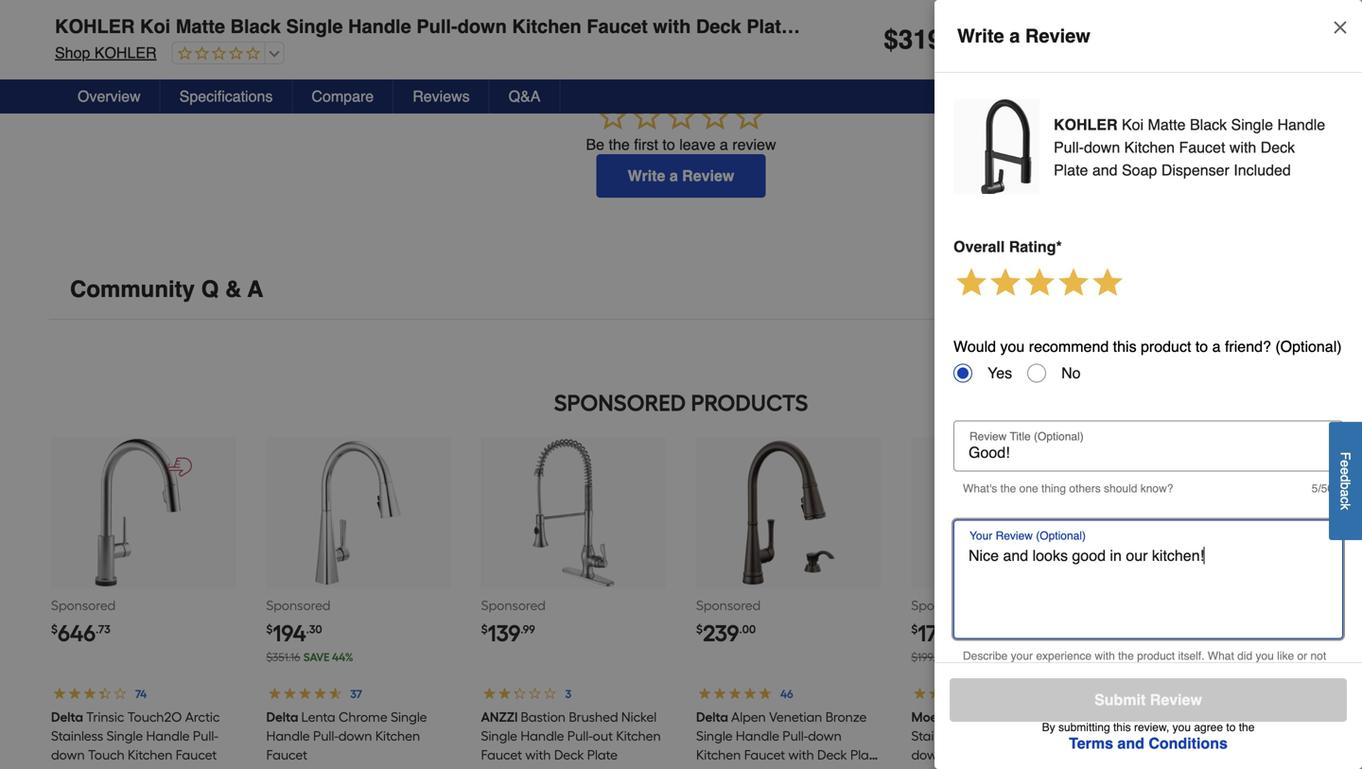 Task type: vqa. For each thing, say whether or not it's contained in the screenshot.


Task type: describe. For each thing, give the bounding box(es) containing it.
faucet inside trinsic touch2o arctic stainless single handle pull- down touch kitchen faucet
[[176, 747, 217, 763]]

159
[[1133, 620, 1166, 647]]

with inside sarai spot resist stainless single handle pull- down kitchen faucet with deck plate
[[1041, 747, 1067, 763]]

save for 194
[[303, 651, 330, 664]]

and inside alpen venetian bronze single handle pull-down kitchen faucet with deck plate and soap dispenser included
[[696, 766, 721, 769]]

write a review inside button
[[628, 167, 735, 184]]

f e e d b a c k
[[1339, 452, 1354, 510]]

koi matte black single handle pull-down kitchen faucet with deck plate and soap dispenser included
[[1054, 116, 1326, 179]]

a right 00
[[1010, 25, 1020, 47]]

customer
[[1061, 680, 1108, 693]]

pull- inside talega spot defense stainless steel single handle pull-down kitchen faucet with deck plate
[[1127, 747, 1152, 763]]

f e e d b a c k button
[[1330, 422, 1363, 540]]

1 e from the top
[[1339, 460, 1354, 467]]

kitchen inside alpen venetian bronze single handle pull-down kitchen faucet with deck plate and soap dispenser included
[[696, 747, 741, 763]]

service,
[[1111, 680, 1150, 693]]

0 vertical spatial product
[[1141, 338, 1192, 355]]

about
[[984, 665, 1012, 678]]

0 vertical spatial write
[[958, 25, 1005, 47]]

conditions
[[1149, 735, 1228, 752]]

overall rating*
[[954, 238, 1062, 256]]

and inside by submitting this review, you agree to the terms and conditions
[[1118, 735, 1145, 752]]

$ 319 00
[[884, 25, 980, 55]]

pull- inside alpen venetian bronze single handle pull-down kitchen faucet with deck plate and soap dispenser included
[[783, 728, 808, 744]]

dispenser for alpen venetian bronze single handle pull-down kitchen faucet with deck plate and soap dispenser included
[[759, 766, 818, 769]]

stainless inside trinsic touch2o arctic stainless single handle pull- down touch kitchen faucet
[[51, 728, 103, 744]]

alpen
[[732, 709, 766, 725]]

0 vertical spatial like
[[1278, 650, 1295, 663]]

would
[[954, 338, 997, 355]]

submit
[[1095, 691, 1146, 709]]

included for koi matte black single handle pull-down kitchen faucet with deck plate and soap dispenser included
[[1234, 161, 1292, 179]]

shop kohler
[[55, 44, 157, 62]]

for inside . for questions on pricing, delivery, or customer service, please call 1-800-445-6937.
[[1244, 665, 1261, 678]]

$ 159 .00
[[1127, 620, 1183, 647]]

southdeep products heading
[[49, 384, 1314, 422]]

resist
[[1014, 709, 1048, 725]]

arrow up image
[[1273, 133, 1288, 149]]

f
[[1339, 452, 1354, 460]]

kitchen inside the lenta chrome single handle pull-down kitchen faucet
[[375, 728, 420, 744]]

did
[[1238, 650, 1253, 663]]

review guidelines button
[[1137, 662, 1237, 681]]

rating*
[[1009, 238, 1062, 256]]

write inside button
[[628, 167, 666, 184]]

trinsic touch2o arctic stainless single handle pull- down touch kitchen faucet
[[51, 709, 220, 763]]

single inside trinsic touch2o arctic stainless single handle pull- down touch kitchen faucet
[[107, 728, 143, 744]]

d
[[1339, 475, 1354, 482]]

community
[[70, 276, 195, 302]]

0 vertical spatial black
[[230, 16, 281, 37]]

for inside describe your experience with the product itself. what did you like or not like about it? for more details see
[[1030, 665, 1047, 678]]

kohler for kohler
[[1054, 116, 1118, 133]]

.30
[[306, 623, 322, 636]]

.00 for 159
[[1166, 623, 1183, 636]]

yes
[[988, 364, 1013, 382]]

dispenser for koi matte black single handle pull-down kitchen faucet with deck plate and soap dispenser included
[[1162, 161, 1230, 179]]

sarai
[[948, 709, 980, 725]]

1 horizontal spatial write a review
[[958, 25, 1091, 47]]

alpen venetian bronze single handle pull-down kitchen faucet with deck plate and soap dispenser included
[[696, 709, 881, 769]]

0 vertical spatial reviews
[[70, 9, 161, 35]]

recommend
[[1029, 338, 1109, 355]]

what
[[1208, 650, 1235, 663]]

submitting
[[1059, 721, 1111, 734]]

44%
[[332, 651, 353, 664]]

with inside koi matte black single handle pull-down kitchen faucet with deck plate and soap dispenser included
[[1230, 139, 1257, 156]]

0 vertical spatial zero stars image
[[173, 45, 261, 63]]

pull- inside bastion brushed nickel single handle pull-out kitchen faucet with deck plate
[[568, 728, 593, 744]]

$ for 179
[[912, 623, 918, 636]]

specifications button
[[161, 79, 293, 114]]

deck inside koi matte black single handle pull-down kitchen faucet with deck plate and soap dispenser included
[[1261, 139, 1296, 156]]

save for 179
[[952, 651, 979, 664]]

pull- inside trinsic touch2o arctic stainless single handle pull- down touch kitchen faucet
[[193, 728, 218, 744]]

the inside describe your experience with the product itself. what did you like or not like about it? for more details see
[[1119, 650, 1134, 663]]

what's the one thing others should know?
[[963, 482, 1174, 495]]

write a review button
[[597, 154, 766, 198]]

1 horizontal spatial reviews
[[413, 88, 470, 105]]

$ for 194
[[266, 623, 273, 636]]

handle inside bastion brushed nickel single handle pull-out kitchen faucet with deck plate
[[521, 728, 565, 744]]

close image
[[1332, 18, 1350, 37]]

k
[[1339, 504, 1354, 510]]

1 vertical spatial kohler
[[94, 44, 157, 62]]

faucet inside talega spot defense stainless steel single handle pull-down kitchen faucet with deck plate
[[1237, 747, 1278, 763]]

$ for 239
[[696, 623, 703, 636]]

spot for 159
[[1213, 709, 1240, 725]]

plate inside alpen venetian bronze single handle pull-down kitchen faucet with deck plate and soap dispenser included
[[851, 747, 881, 763]]

$189.00
[[1127, 651, 1164, 664]]

(optional)
[[1276, 338, 1342, 355]]

deck inside talega spot defense stainless steel single handle pull-down kitchen faucet with deck plate
[[1127, 766, 1157, 769]]

kitchen inside sarai spot resist stainless single handle pull- down kitchen faucet with deck plate
[[949, 747, 993, 763]]

down inside koi matte black single handle pull-down kitchen faucet with deck plate and soap dispenser included
[[1084, 139, 1121, 156]]

talega spot defense stainless steel single handle pull-down kitchen faucet with deck plate
[[1127, 709, 1307, 769]]

brushed
[[569, 709, 619, 725]]

pull- inside koi matte black single handle pull-down kitchen faucet with deck plate and soap dispenser included
[[1054, 139, 1084, 156]]

single inside bastion brushed nickel single handle pull-out kitchen faucet with deck plate
[[481, 728, 518, 744]]

one
[[1020, 482, 1039, 495]]

5 /50
[[1312, 482, 1334, 495]]

handle inside trinsic touch2o arctic stainless single handle pull- down touch kitchen faucet
[[146, 728, 190, 744]]

chrome
[[339, 709, 388, 725]]

with inside alpen venetian bronze single handle pull-down kitchen faucet with deck plate and soap dispenser included
[[789, 747, 814, 763]]

. for questions on pricing, delivery, or customer service, please call 1-800-445-6937.
[[963, 665, 1328, 693]]

&
[[225, 276, 242, 302]]

$ for 139
[[481, 623, 488, 636]]

you inside describe your experience with the product itself. what did you like or not like about it? for more details see
[[1256, 650, 1275, 663]]

agree
[[1195, 721, 1224, 734]]

the right be
[[609, 136, 630, 153]]

194
[[273, 620, 306, 647]]

sponsored for sarai spot resist stainless single handle pull- down kitchen faucet with deck plate
[[912, 598, 976, 614]]

sponsored products
[[554, 389, 809, 417]]

terms
[[1070, 735, 1114, 752]]

kitchen inside talega spot defense stainless steel single handle pull-down kitchen faucet with deck plate
[[1189, 747, 1234, 763]]

faucet inside bastion brushed nickel single handle pull-out kitchen faucet with deck plate
[[481, 747, 522, 763]]

by submitting this review, you agree to the terms and conditions
[[1042, 721, 1255, 752]]

spot for 179
[[983, 709, 1011, 725]]

down inside alpen venetian bronze single handle pull-down kitchen faucet with deck plate and soap dispenser included
[[808, 728, 842, 744]]

nickel
[[622, 709, 657, 725]]

sarai spot resist stainless single handle pull- down kitchen faucet with deck plate
[[912, 709, 1079, 769]]

445-
[[1243, 680, 1266, 693]]

$ 179 .00
[[912, 620, 967, 647]]

product inside describe your experience with the product itself. what did you like or not like about it? for more details see
[[1138, 650, 1175, 663]]

/50
[[1319, 482, 1334, 495]]

deck inside alpen venetian bronze single handle pull-down kitchen faucet with deck plate and soap dispenser included
[[818, 747, 848, 763]]

kitchen inside trinsic touch2o arctic stainless single handle pull- down touch kitchen faucet
[[128, 747, 173, 763]]

friend?
[[1225, 338, 1272, 355]]

overall
[[954, 238, 1005, 256]]

anzzi
[[481, 709, 518, 725]]

sponsored for lenta chrome single handle pull-down kitchen faucet
[[266, 598, 331, 614]]

.
[[1237, 665, 1240, 678]]

0 vertical spatial matte
[[176, 16, 225, 37]]

delivery,
[[1003, 680, 1045, 693]]

touch
[[88, 747, 125, 763]]

soap for alpen venetian bronze single handle pull-down kitchen faucet with deck plate and soap dispenser included
[[724, 766, 756, 769]]

or inside describe your experience with the product itself. what did you like or not like about it? for more details see
[[1298, 650, 1308, 663]]

specifications
[[180, 88, 273, 105]]

.73
[[96, 623, 110, 636]]

koi inside koi matte black single handle pull-down kitchen faucet with deck plate and soap dispenser included
[[1122, 116, 1144, 133]]

kitchen inside koi matte black single handle pull-down kitchen faucet with deck plate and soap dispenser included
[[1125, 139, 1175, 156]]

kohler koi matte black single handle pull-down kitchen faucet with deck plate and soap dispenser included
[[55, 16, 1062, 37]]

not
[[1311, 650, 1327, 663]]

$189.00 save 15%
[[1127, 651, 1214, 664]]

see
[[1115, 665, 1134, 678]]

$ 239 .00
[[696, 620, 756, 647]]

a
[[248, 276, 264, 302]]

review
[[733, 136, 776, 153]]

1 vertical spatial like
[[963, 665, 980, 678]]

faucet inside alpen venetian bronze single handle pull-down kitchen faucet with deck plate and soap dispenser included
[[744, 747, 786, 763]]

a inside write a review button
[[670, 167, 678, 184]]

review right 00
[[1026, 25, 1091, 47]]

and inside koi matte black single handle pull-down kitchen faucet with deck plate and soap dispenser included
[[1093, 161, 1118, 179]]

0 vertical spatial reviews button
[[49, 0, 1314, 52]]

describe your experience with the product itself. what did you like or not like about it? for more details see
[[963, 650, 1327, 678]]

touch2o
[[128, 709, 182, 725]]

handle inside the lenta chrome single handle pull-down kitchen faucet
[[266, 728, 310, 744]]

faucet inside koi matte black single handle pull-down kitchen faucet with deck plate and soap dispenser included
[[1180, 139, 1226, 156]]

15%
[[1196, 651, 1214, 664]]



Task type: locate. For each thing, give the bounding box(es) containing it.
down inside trinsic touch2o arctic stainless single handle pull- down touch kitchen faucet
[[51, 747, 85, 763]]

details
[[1080, 665, 1112, 678]]

for right .
[[1244, 665, 1261, 678]]

overview
[[78, 88, 141, 105]]

stainless for 159
[[1127, 728, 1179, 744]]

included inside koi matte black single handle pull-down kitchen faucet with deck plate and soap dispenser included
[[1234, 161, 1292, 179]]

faucet inside the lenta chrome single handle pull-down kitchen faucet
[[266, 747, 307, 763]]

0 horizontal spatial soap
[[724, 766, 756, 769]]

0 horizontal spatial to
[[663, 136, 675, 153]]

product down $ 159 .00
[[1138, 650, 1175, 663]]

you inside by submitting this review, you agree to the terms and conditions
[[1173, 721, 1191, 734]]

for right it?
[[1030, 665, 1047, 678]]

0 horizontal spatial for
[[1030, 665, 1047, 678]]

included inside alpen venetian bronze single handle pull-down kitchen faucet with deck plate and soap dispenser included
[[821, 766, 873, 769]]

pull- inside sarai spot resist stainless single handle pull- down kitchen faucet with deck plate
[[1053, 728, 1079, 744]]

q&a
[[509, 88, 541, 105]]

save
[[303, 651, 330, 664], [952, 651, 979, 664], [1167, 651, 1194, 664]]

zero stars image up specifications
[[173, 45, 261, 63]]

1 horizontal spatial soap
[[836, 16, 883, 37]]

0 vertical spatial you
[[1001, 338, 1025, 355]]

3 .00 from the left
[[1166, 623, 1183, 636]]

option group containing yes
[[946, 356, 1344, 390]]

1 horizontal spatial to
[[1196, 338, 1209, 355]]

0 horizontal spatial stainless
[[51, 728, 103, 744]]

1 for from the left
[[1030, 665, 1047, 678]]

$ inside $ 194 .30
[[266, 623, 273, 636]]

1 horizontal spatial spot
[[1213, 709, 1240, 725]]

included down 'arrow up' image
[[1234, 161, 1292, 179]]

write right 319
[[958, 25, 1005, 47]]

black up specifications
[[230, 16, 281, 37]]

1 vertical spatial included
[[1234, 161, 1292, 179]]

single inside the lenta chrome single handle pull-down kitchen faucet
[[391, 709, 427, 725]]

you
[[1001, 338, 1025, 355], [1256, 650, 1275, 663], [1173, 721, 1191, 734]]

chat invite button image
[[1277, 700, 1334, 758]]

q&a button
[[490, 79, 561, 114]]

or
[[1298, 650, 1308, 663], [1048, 680, 1058, 693]]

2 horizontal spatial included
[[1234, 161, 1292, 179]]

1 horizontal spatial included
[[985, 16, 1062, 37]]

or inside . for questions on pricing, delivery, or customer service, please call 1-800-445-6937.
[[1048, 680, 1058, 693]]

0 vertical spatial this
[[1114, 338, 1137, 355]]

0 horizontal spatial spot
[[983, 709, 1011, 725]]

1 horizontal spatial you
[[1173, 721, 1191, 734]]

the right 'agree'
[[1239, 721, 1255, 734]]

$ inside $ 646 .73
[[51, 623, 58, 636]]

with inside talega spot defense stainless steel single handle pull-down kitchen faucet with deck plate
[[1281, 747, 1307, 763]]

2 vertical spatial to
[[1227, 721, 1236, 734]]

2 vertical spatial you
[[1173, 721, 1191, 734]]

2 vertical spatial kohler
[[1054, 116, 1118, 133]]

2 horizontal spatial save
[[1167, 651, 1194, 664]]

0 horizontal spatial zero stars image
[[173, 45, 261, 63]]

included down bronze
[[821, 766, 873, 769]]

0 horizontal spatial .00
[[740, 623, 756, 636]]

0 horizontal spatial included
[[821, 766, 873, 769]]

faucet inside sarai spot resist stainless single handle pull- down kitchen faucet with deck plate
[[997, 747, 1038, 763]]

itself.
[[1179, 650, 1205, 663]]

sponsored inside southdeep products heading
[[554, 389, 686, 417]]

product left friend?
[[1141, 338, 1192, 355]]

should
[[1104, 482, 1138, 495]]

0 vertical spatial write a review
[[958, 25, 1091, 47]]

c
[[1339, 497, 1354, 504]]

to inside by submitting this review, you agree to the terms and conditions
[[1227, 721, 1236, 734]]

sponsored for bastion brushed nickel single handle pull-out kitchen faucet with deck plate
[[481, 598, 546, 614]]

$ for 319
[[884, 25, 899, 55]]

1 vertical spatial soap
[[1122, 161, 1158, 179]]

plate inside sarai spot resist stainless single handle pull- down kitchen faucet with deck plate
[[945, 766, 975, 769]]

e up d
[[1339, 460, 1354, 467]]

2 this from the top
[[1114, 721, 1131, 734]]

1 horizontal spatial matte
[[1148, 116, 1186, 133]]

.00 inside $ 159 .00
[[1166, 623, 1183, 636]]

0 horizontal spatial write
[[628, 167, 666, 184]]

2 for from the left
[[1244, 665, 1261, 678]]

a down be the first to leave a review
[[670, 167, 678, 184]]

0 horizontal spatial dispenser
[[759, 766, 818, 769]]

0 vertical spatial koi
[[140, 16, 171, 37]]

delta left alpen
[[696, 709, 729, 725]]

kohler for kohler koi matte black single handle pull-down kitchen faucet with deck plate and soap dispenser included
[[55, 16, 135, 37]]

1 vertical spatial matte
[[1148, 116, 1186, 133]]

review,
[[1135, 721, 1170, 734]]

single inside sarai spot resist stainless single handle pull- down kitchen faucet with deck plate
[[967, 728, 1003, 744]]

2 vertical spatial included
[[821, 766, 873, 769]]

reviews up "shop kohler"
[[70, 9, 161, 35]]

review down the $189.00
[[1137, 665, 1176, 678]]

q
[[201, 276, 219, 302]]

option group
[[946, 356, 1344, 390]]

1 horizontal spatial koi
[[1122, 116, 1144, 133]]

spot inside sarai spot resist stainless single handle pull- down kitchen faucet with deck plate
[[983, 709, 1011, 725]]

1 horizontal spatial .00
[[951, 623, 967, 636]]

first
[[634, 136, 659, 153]]

a inside "f e e d b a c k" button
[[1339, 490, 1354, 497]]

delta left lenta
[[266, 709, 298, 725]]

terms and conditions button
[[1038, 733, 1259, 754]]

guidelines
[[1179, 665, 1237, 678]]

by
[[1042, 721, 1056, 734]]

like up pricing, at the bottom
[[963, 665, 980, 678]]

for
[[1030, 665, 1047, 678], [1244, 665, 1261, 678]]

you up the conditions
[[1173, 721, 1191, 734]]

$ inside $ 159 .00
[[1127, 623, 1133, 636]]

dispenser inside alpen venetian bronze single handle pull-down kitchen faucet with deck plate and soap dispenser included
[[759, 766, 818, 769]]

1 vertical spatial reviews button
[[394, 79, 490, 114]]

you right did
[[1256, 650, 1275, 663]]

single inside alpen venetian bronze single handle pull-down kitchen faucet with deck plate and soap dispenser included
[[696, 728, 733, 744]]

kohler image
[[954, 99, 1040, 234]]

179
[[918, 620, 951, 647]]

matte
[[176, 16, 225, 37], [1148, 116, 1186, 133]]

with inside describe your experience with the product itself. what did you like or not like about it? for more details see
[[1095, 650, 1115, 663]]

.00 for 179
[[951, 623, 967, 636]]

1 horizontal spatial black
[[1190, 116, 1228, 133]]

1-
[[1210, 680, 1220, 693]]

describe
[[963, 650, 1008, 663]]

1 vertical spatial to
[[1196, 338, 1209, 355]]

1 horizontal spatial for
[[1244, 665, 1261, 678]]

like up questions
[[1278, 650, 1295, 663]]

deck inside bastion brushed nickel single handle pull-out kitchen faucet with deck plate
[[555, 747, 584, 763]]

dispenser inside koi matte black single handle pull-down kitchen faucet with deck plate and soap dispenser included
[[1162, 161, 1230, 179]]

please
[[1153, 680, 1187, 693]]

1 horizontal spatial save
[[952, 651, 979, 664]]

a up 'k'
[[1339, 490, 1354, 497]]

thing
[[1042, 482, 1067, 495]]

1 vertical spatial write
[[628, 167, 666, 184]]

.00 up $199.00 save 10%
[[951, 623, 967, 636]]

stainless inside sarai spot resist stainless single handle pull- down kitchen faucet with deck plate
[[912, 728, 964, 744]]

no
[[1062, 364, 1081, 382]]

.00 inside $ 239 .00
[[740, 623, 756, 636]]

zero stars image
[[173, 45, 261, 63], [595, 100, 767, 135]]

$199.00
[[912, 651, 949, 664]]

3 save from the left
[[1167, 651, 1194, 664]]

be the first to leave a review
[[586, 136, 776, 153]]

0 horizontal spatial delta
[[51, 709, 83, 725]]

write
[[958, 25, 1005, 47], [628, 167, 666, 184]]

stainless for 179
[[912, 728, 964, 744]]

review guidelines
[[1137, 665, 1237, 678]]

soap inside koi matte black single handle pull-down kitchen faucet with deck plate and soap dispenser included
[[1122, 161, 1158, 179]]

1 horizontal spatial write
[[958, 25, 1005, 47]]

2 spot from the left
[[1213, 709, 1240, 725]]

delta for 646
[[51, 709, 83, 725]]

this down submit
[[1114, 721, 1131, 734]]

handle inside sarai spot resist stainless single handle pull- down kitchen faucet with deck plate
[[1007, 728, 1050, 744]]

$ inside $ 139 .99
[[481, 623, 488, 636]]

0 vertical spatial kohler
[[55, 16, 135, 37]]

leave
[[680, 136, 716, 153]]

submit review button
[[950, 679, 1348, 722]]

your
[[1011, 650, 1033, 663]]

faucet
[[587, 16, 648, 37], [1180, 139, 1226, 156], [176, 747, 217, 763], [266, 747, 307, 763], [481, 747, 522, 763], [744, 747, 786, 763], [997, 747, 1038, 763], [1237, 747, 1278, 763]]

2 vertical spatial dispenser
[[759, 766, 818, 769]]

2 vertical spatial soap
[[724, 766, 756, 769]]

soap inside alpen venetian bronze single handle pull-down kitchen faucet with deck plate and soap dispenser included
[[724, 766, 756, 769]]

0 horizontal spatial you
[[1001, 338, 1025, 355]]

1 vertical spatial black
[[1190, 116, 1228, 133]]

None text field
[[961, 443, 1336, 462]]

0 horizontal spatial black
[[230, 16, 281, 37]]

it?
[[1015, 665, 1027, 678]]

$ inside $ 179 .00
[[912, 623, 918, 636]]

800-
[[1220, 680, 1243, 693]]

down inside sarai spot resist stainless single handle pull- down kitchen faucet with deck plate
[[912, 747, 945, 763]]

steel
[[1182, 728, 1211, 744]]

2 horizontal spatial .00
[[1166, 623, 1183, 636]]

review inside button
[[1137, 665, 1176, 678]]

zero stars image up be the first to leave a review
[[595, 100, 767, 135]]

0 vertical spatial dispenser
[[888, 16, 979, 37]]

0 horizontal spatial reviews
[[70, 9, 161, 35]]

like
[[1278, 650, 1295, 663], [963, 665, 980, 678]]

$
[[884, 25, 899, 55], [51, 623, 58, 636], [266, 623, 273, 636], [481, 623, 488, 636], [696, 623, 703, 636], [912, 623, 918, 636], [1127, 623, 1133, 636]]

bastion brushed nickel single handle pull-out kitchen faucet with deck plate
[[481, 709, 661, 763]]

save left 10%
[[952, 651, 979, 664]]

black left 'arrow up' image
[[1190, 116, 1228, 133]]

0 vertical spatial to
[[663, 136, 675, 153]]

2 delta from the left
[[266, 709, 298, 725]]

$ for 159
[[1127, 623, 1133, 636]]

submit review
[[1095, 691, 1203, 709]]

would you recommend this product to a friend? (optional)
[[954, 338, 1342, 355]]

0 horizontal spatial koi
[[140, 16, 171, 37]]

reviews
[[70, 9, 161, 35], [413, 88, 470, 105]]

stainless down moen
[[912, 728, 964, 744]]

soap
[[836, 16, 883, 37], [1122, 161, 1158, 179], [724, 766, 756, 769]]

2 horizontal spatial you
[[1256, 650, 1275, 663]]

spot inside talega spot defense stainless steel single handle pull-down kitchen faucet with deck plate
[[1213, 709, 1240, 725]]

0 horizontal spatial like
[[963, 665, 980, 678]]

1 vertical spatial write a review
[[628, 167, 735, 184]]

this inside by submitting this review, you agree to the terms and conditions
[[1114, 721, 1131, 734]]

deck inside sarai spot resist stainless single handle pull- down kitchen faucet with deck plate
[[912, 766, 941, 769]]

2 horizontal spatial stainless
[[1127, 728, 1179, 744]]

5
[[1312, 482, 1319, 495]]

the up see
[[1119, 650, 1134, 663]]

save up review guidelines
[[1167, 651, 1194, 664]]

included for alpen venetian bronze single handle pull-down kitchen faucet with deck plate and soap dispenser included
[[821, 766, 873, 769]]

the inside by submitting this review, you agree to the terms and conditions
[[1239, 721, 1255, 734]]

review up talega
[[1151, 691, 1203, 709]]

1 vertical spatial koi
[[1122, 116, 1144, 133]]

single inside koi matte black single handle pull-down kitchen faucet with deck plate and soap dispenser included
[[1232, 116, 1274, 133]]

$ inside $ 239 .00
[[696, 623, 703, 636]]

2 .00 from the left
[[951, 623, 967, 636]]

single inside talega spot defense stainless steel single handle pull-down kitchen faucet with deck plate
[[1214, 728, 1251, 744]]

2 stainless from the left
[[912, 728, 964, 744]]

1 horizontal spatial zero stars image
[[595, 100, 767, 135]]

1 this from the top
[[1114, 338, 1137, 355]]

2 horizontal spatial soap
[[1122, 161, 1158, 179]]

$351.16 save 44%
[[266, 651, 353, 664]]

this
[[1114, 338, 1137, 355], [1114, 721, 1131, 734]]

1 vertical spatial dispenser
[[1162, 161, 1230, 179]]

1 horizontal spatial like
[[1278, 650, 1295, 663]]

down inside the lenta chrome single handle pull-down kitchen faucet
[[338, 728, 372, 744]]

included right 00
[[985, 16, 1062, 37]]

e
[[1339, 460, 1354, 467], [1339, 467, 1354, 475]]

be
[[586, 136, 605, 153]]

1 horizontal spatial delta
[[266, 709, 298, 725]]

0 horizontal spatial matte
[[176, 16, 225, 37]]

0 vertical spatial soap
[[836, 16, 883, 37]]

kohler
[[55, 16, 135, 37], [94, 44, 157, 62], [1054, 116, 1118, 133]]

save left 44%
[[303, 651, 330, 664]]

1 vertical spatial this
[[1114, 721, 1131, 734]]

plate inside koi matte black single handle pull-down kitchen faucet with deck plate and soap dispenser included
[[1054, 161, 1089, 179]]

to left friend?
[[1196, 338, 1209, 355]]

delta left trinsic
[[51, 709, 83, 725]]

deck
[[696, 16, 742, 37], [1261, 139, 1296, 156], [555, 747, 584, 763], [818, 747, 848, 763], [912, 766, 941, 769], [1127, 766, 1157, 769]]

what's
[[963, 482, 998, 495]]

handle inside talega spot defense stainless steel single handle pull-down kitchen faucet with deck plate
[[1254, 728, 1298, 744]]

139
[[488, 620, 521, 647]]

handle inside koi matte black single handle pull-down kitchen faucet with deck plate and soap dispenser included
[[1278, 116, 1326, 133]]

0 horizontal spatial write a review
[[628, 167, 735, 184]]

to right first
[[663, 136, 675, 153]]

shop
[[55, 44, 90, 62]]

2 horizontal spatial to
[[1227, 721, 1236, 734]]

soap for koi matte black single handle pull-down kitchen faucet with deck plate and soap dispenser included
[[1122, 161, 1158, 179]]

spot right sarai
[[983, 709, 1011, 725]]

1 vertical spatial reviews
[[413, 88, 470, 105]]

1 save from the left
[[303, 651, 330, 664]]

1 delta from the left
[[51, 709, 83, 725]]

plate inside talega spot defense stainless steel single handle pull-down kitchen faucet with deck plate
[[1160, 766, 1190, 769]]

spot down 800-
[[1213, 709, 1240, 725]]

0 vertical spatial or
[[1298, 650, 1308, 663]]

.00 up alpen
[[740, 623, 756, 636]]

2 e from the top
[[1339, 467, 1354, 475]]

2 horizontal spatial delta
[[696, 709, 729, 725]]

review down leave
[[682, 167, 735, 184]]

more
[[1050, 665, 1076, 678]]

2 save from the left
[[952, 651, 979, 664]]

products
[[691, 389, 809, 417]]

kitchen inside bastion brushed nickel single handle pull-out kitchen faucet with deck plate
[[617, 728, 661, 744]]

3 stainless from the left
[[1127, 728, 1179, 744]]

this right recommend in the right of the page
[[1114, 338, 1137, 355]]

with inside bastion brushed nickel single handle pull-out kitchen faucet with deck plate
[[526, 747, 551, 763]]

3 delta from the left
[[696, 709, 729, 725]]

1 vertical spatial you
[[1256, 650, 1275, 663]]

or left not
[[1298, 650, 1308, 663]]

stainless down pfister
[[1127, 728, 1179, 744]]

the left one
[[1001, 482, 1017, 495]]

stainless down trinsic
[[51, 728, 103, 744]]

1 vertical spatial or
[[1048, 680, 1058, 693]]

pricing,
[[963, 680, 1000, 693]]

0 vertical spatial included
[[985, 16, 1062, 37]]

1 vertical spatial product
[[1138, 650, 1175, 663]]

black inside koi matte black single handle pull-down kitchen faucet with deck plate and soap dispenser included
[[1190, 116, 1228, 133]]

$351.16
[[266, 651, 300, 664]]

write down first
[[628, 167, 666, 184]]

you up yes
[[1001, 338, 1025, 355]]

defense
[[1244, 709, 1293, 725]]

1 spot from the left
[[983, 709, 1011, 725]]

2 horizontal spatial dispenser
[[1162, 161, 1230, 179]]

a left friend?
[[1213, 338, 1221, 355]]

sponsored for trinsic touch2o arctic stainless single handle pull- down touch kitchen faucet
[[51, 598, 116, 614]]

.00 up the $189.00 save 15%
[[1166, 623, 1183, 636]]

.00 for 239
[[740, 623, 756, 636]]

1 .00 from the left
[[740, 623, 756, 636]]

handle inside alpen venetian bronze single handle pull-down kitchen faucet with deck plate and soap dispenser included
[[736, 728, 780, 744]]

lenta chrome single handle pull-down kitchen faucet
[[266, 709, 427, 763]]

.00 inside $ 179 .00
[[951, 623, 967, 636]]

1 vertical spatial zero stars image
[[595, 100, 767, 135]]

stainless inside talega spot defense stainless steel single handle pull-down kitchen faucet with deck plate
[[1127, 728, 1179, 744]]

save for 159
[[1167, 651, 1194, 664]]

sponsored for alpen venetian bronze single handle pull-down kitchen faucet with deck plate and soap dispenser included
[[696, 598, 761, 614]]

1 horizontal spatial or
[[1298, 650, 1308, 663]]

1 horizontal spatial dispenser
[[888, 16, 979, 37]]

Nice and looks good in our kitchen! text field
[[961, 547, 1336, 630]]

to
[[663, 136, 675, 153], [1196, 338, 1209, 355], [1227, 721, 1236, 734]]

bastion
[[521, 709, 566, 725]]

reviews left q&a
[[413, 88, 470, 105]]

e up b
[[1339, 467, 1354, 475]]

moen
[[912, 709, 946, 725]]

a right leave
[[720, 136, 729, 153]]

experience
[[1037, 650, 1092, 663]]

plate inside bastion brushed nickel single handle pull-out kitchen faucet with deck plate
[[588, 747, 618, 763]]

$ for 646
[[51, 623, 58, 636]]

down inside talega spot defense stainless steel single handle pull-down kitchen faucet with deck plate
[[1152, 747, 1186, 763]]

1 horizontal spatial stainless
[[912, 728, 964, 744]]

or down more
[[1048, 680, 1058, 693]]

$ 646 .73
[[51, 620, 110, 647]]

0 horizontal spatial save
[[303, 651, 330, 664]]

pull- inside the lenta chrome single handle pull-down kitchen faucet
[[313, 728, 338, 744]]

a
[[1010, 25, 1020, 47], [720, 136, 729, 153], [670, 167, 678, 184], [1213, 338, 1221, 355], [1339, 490, 1354, 497]]

b
[[1339, 482, 1354, 490]]

to right 'agree'
[[1227, 721, 1236, 734]]

questions
[[1264, 665, 1312, 678]]

0 horizontal spatial or
[[1048, 680, 1058, 693]]

matte inside koi matte black single handle pull-down kitchen faucet with deck plate and soap dispenser included
[[1148, 116, 1186, 133]]

delta for 239
[[696, 709, 729, 725]]

1 stainless from the left
[[51, 728, 103, 744]]



